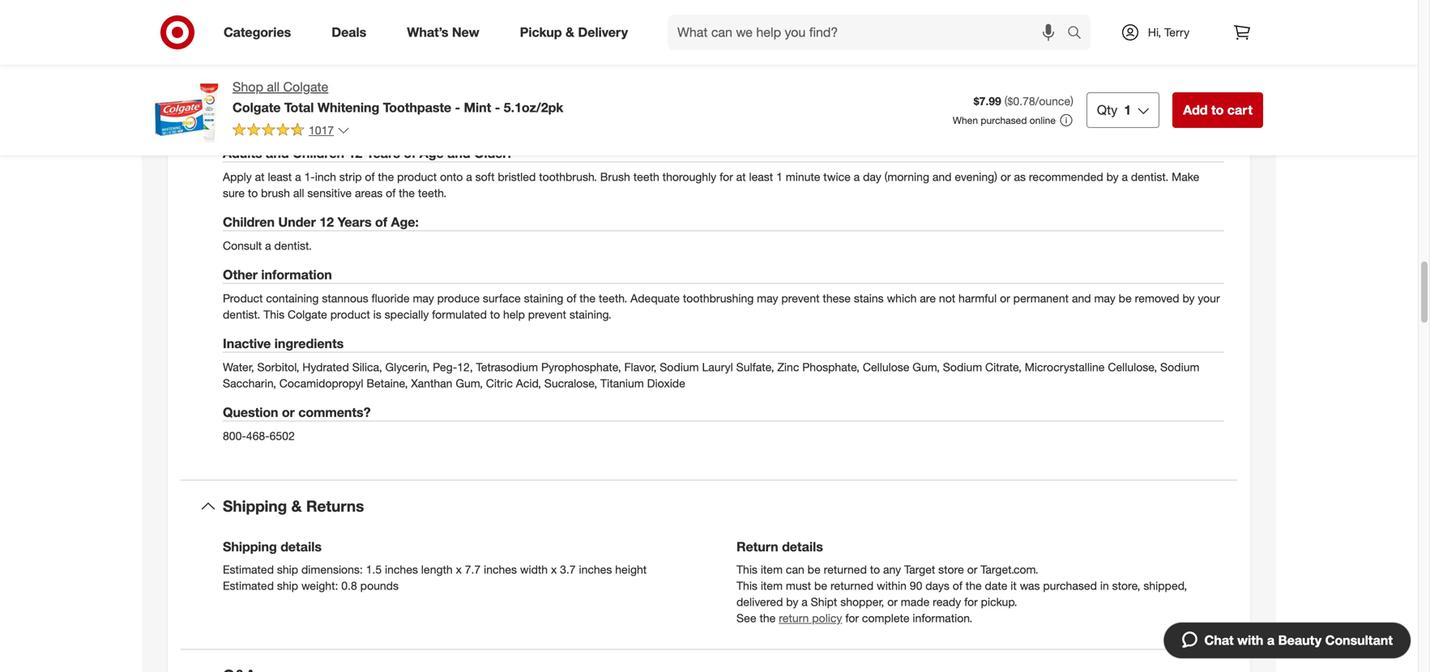 Task type: describe. For each thing, give the bounding box(es) containing it.
help
[[503, 308, 525, 322]]

$7.99
[[974, 94, 1001, 108]]

betaine,
[[367, 377, 408, 391]]

a left 1-
[[295, 170, 301, 184]]

1 vertical spatial returned
[[831, 579, 874, 593]]

or right teeth,
[[987, 48, 998, 63]]

1 horizontal spatial gum,
[[913, 360, 940, 375]]

1 vertical spatial years
[[337, 214, 372, 230]]

1 vertical spatial gum,
[[456, 377, 483, 391]]

3 inches from the left
[[579, 563, 612, 577]]

line,
[[902, 48, 922, 63]]

by inside apply at least a 1-inch strip of the product onto a soft bristled toothbrush. brush teeth thoroughly for at least 1 minute twice a day (morning and evening) or as recommended by a dentist. make sure to brush all sensitive areas of the teeth.
[[1107, 170, 1119, 184]]

1017
[[309, 123, 334, 137]]

returns
[[306, 497, 364, 516]]

all inside shop all colgate colgate total whitening toothpaste - mint - 5.1oz/2pk
[[267, 79, 280, 95]]

5.1oz/2pk
[[504, 100, 563, 115]]

adults and children 12 years of age and older:
[[223, 146, 511, 161]]

(morning
[[885, 170, 929, 184]]

ready
[[933, 595, 961, 609]]

age:
[[391, 214, 419, 230]]

1 inches from the left
[[385, 563, 418, 577]]

the inside product containing stannous fluoride may produce surface staining of the teeth. adequate toothbrushing may prevent these stains which are not harmful or permanent and may be removed by your dentist. this colgate product is specially formulated to help prevent staining.
[[580, 291, 596, 306]]

product inside apply at least a 1-inch strip of the product onto a soft bristled toothbrush. brush teeth thoroughly for at least 1 minute twice a day (morning and evening) or as recommended by a dentist. make sure to brush all sensitive areas of the teeth.
[[397, 170, 437, 184]]

target
[[904, 563, 935, 577]]

apply at least a 1-inch strip of the product onto a soft bristled toothbrush. brush teeth thoroughly for at least 1 minute twice a day (morning and evening) or as recommended by a dentist. make sure to brush all sensitive areas of the teeth.
[[223, 170, 1200, 200]]

microcrystalline
[[1025, 360, 1105, 375]]

shipping & returns button
[[181, 481, 1237, 533]]

other information
[[223, 267, 332, 283]]

1 horizontal spatial gum
[[876, 48, 898, 63]]

swallow.
[[260, 117, 301, 131]]

these
[[823, 291, 851, 306]]

teeth. inside product containing stannous fluoride may produce surface staining of the teeth. adequate toothbrushing may prevent these stains which are not harmful or permanent and may be removed by your dentist. this colgate product is specially formulated to help prevent staining.
[[599, 291, 627, 306]]

for down shopper,
[[845, 611, 859, 626]]

and up "onto"
[[447, 146, 471, 161]]

mint
[[464, 100, 491, 115]]

pickup & delivery link
[[506, 15, 648, 50]]

to inside return details this item can be returned to any target store or target.com. this item must be returned within 90 days of the date it was purchased in store, shipped, delivered by a shipt shopper, or made ready for pickup. see the return policy for complete information.
[[870, 563, 880, 577]]

product inside product containing stannous fluoride may produce surface staining of the teeth. adequate toothbrushing may prevent these stains which are not harmful or permanent and may be removed by your dentist. this colgate product is specially formulated to help prevent staining.
[[330, 308, 370, 322]]

0 horizontal spatial purchased
[[981, 114, 1027, 126]]

bristled
[[498, 170, 536, 184]]

)
[[1071, 94, 1074, 108]]

2 sodium from the left
[[943, 360, 982, 375]]

warnings(warning=gingivitis, bleeding, or redness persists for more than 2 weeks,you have painful or swollen gums, pus from the gum line, loose teeth, or increasing spacing between the teeth. these may be signs of periodontitis, a serious form of gum disease., otherwarnings=[])
[[223, 48, 1194, 79]]

shipping for shipping details estimated ship dimensions: 1.5 inches length x 7.7 inches width x 3.7 inches height estimated ship weight: 0.8 pounds
[[223, 539, 277, 555]]

of inside product containing stannous fluoride may produce surface staining of the teeth. adequate toothbrushing may prevent these stains which are not harmful or permanent and may be removed by your dentist. this colgate product is specially formulated to help prevent staining.
[[567, 291, 576, 306]]

delivered
[[737, 595, 783, 609]]

be up the shipt
[[814, 579, 827, 593]]

deals link
[[318, 15, 387, 50]]

2 inches from the left
[[484, 563, 517, 577]]

a right 'consult'
[[265, 239, 271, 253]]

onto
[[440, 170, 463, 184]]

do
[[223, 117, 237, 131]]

brush
[[261, 186, 290, 200]]

to inside apply at least a 1-inch strip of the product onto a soft bristled toothbrush. brush teeth thoroughly for at least 1 minute twice a day (morning and evening) or as recommended by a dentist. make sure to brush all sensitive areas of the teeth.
[[248, 186, 258, 200]]

these
[[223, 65, 254, 79]]

brush
[[600, 170, 630, 184]]

the left date
[[966, 579, 982, 593]]

a left soft
[[466, 170, 472, 184]]

within
[[877, 579, 907, 593]]

not inside product containing stannous fluoride may produce surface staining of the teeth. adequate toothbrushing may prevent these stains which are not harmful or permanent and may be removed by your dentist. this colgate product is specially formulated to help prevent staining.
[[939, 291, 955, 306]]

xanthan
[[411, 377, 453, 391]]

pyrophosphate,
[[541, 360, 621, 375]]

shipped,
[[1144, 579, 1187, 593]]

shopper,
[[840, 595, 884, 609]]

acid,
[[516, 377, 541, 391]]

inactive
[[223, 336, 271, 352]]

or inside product containing stannous fluoride may produce surface staining of the teeth. adequate toothbrushing may prevent these stains which are not harmful or permanent and may be removed by your dentist. this colgate product is specially formulated to help prevent staining.
[[1000, 291, 1010, 306]]

deals
[[332, 24, 366, 40]]

sure
[[223, 186, 245, 200]]

produce
[[437, 291, 480, 306]]

or up 6502
[[282, 405, 295, 421]]

search
[[1060, 26, 1099, 42]]

ingredients
[[275, 336, 344, 352]]

in
[[1100, 579, 1109, 593]]

increasing
[[1001, 48, 1053, 63]]

sucralose,
[[544, 377, 597, 391]]

spacing
[[1056, 48, 1096, 63]]

1 inside apply at least a 1-inch strip of the product onto a soft bristled toothbrush. brush teeth thoroughly for at least 1 minute twice a day (morning and evening) or as recommended by a dentist. make sure to brush all sensitive areas of the teeth.
[[776, 170, 783, 184]]

$7.99 ( $0.78 /ounce )
[[974, 94, 1074, 108]]

hi, terry
[[1148, 25, 1190, 39]]

fluoride
[[372, 291, 410, 306]]

details for return
[[782, 539, 823, 555]]

shipping details estimated ship dimensions: 1.5 inches length x 7.7 inches width x 3.7 inches height estimated ship weight: 0.8 pounds
[[223, 539, 647, 593]]

to inside add to cart button
[[1211, 102, 1224, 118]]

be right can
[[808, 563, 821, 577]]

0 horizontal spatial not
[[240, 117, 257, 131]]

& for shipping
[[291, 497, 302, 516]]

or right the store
[[967, 563, 978, 577]]

may inside warnings(warning=gingivitis, bleeding, or redness persists for more than 2 weeks,you have painful or swollen gums, pus from the gum line, loose teeth, or increasing spacing between the teeth. these may be signs of periodontitis, a serious form of gum disease., otherwarnings=[])
[[257, 65, 278, 79]]

1 least from the left
[[268, 170, 292, 184]]

disease.,
[[524, 65, 569, 79]]

are
[[920, 291, 936, 306]]

0 horizontal spatial prevent
[[528, 308, 566, 322]]

water, sorbitol, hydrated silica, glycerin, peg-12, tetrasodium pyrophosphate, flavor, sodium lauryl sulfate, zinc phosphate, cellulose gum, sodium citrate, microcrystalline cellulose, sodium saccharin, cocamidopropyl betaine, xanthan gum, citric acid, sucralose, titanium dioxide
[[223, 360, 1200, 391]]

3 sodium from the left
[[1160, 360, 1200, 375]]

sorbitol,
[[257, 360, 299, 375]]

formulated
[[432, 308, 487, 322]]

image of colgate total whitening toothpaste - mint - 5.1oz/2pk image
[[155, 78, 220, 143]]

2 x from the left
[[551, 563, 557, 577]]

/ounce
[[1035, 94, 1071, 108]]

weight:
[[301, 579, 338, 593]]

0 horizontal spatial gum
[[499, 65, 521, 79]]

online
[[1030, 114, 1056, 126]]

(
[[1005, 94, 1008, 108]]

What can we help you find? suggestions appear below search field
[[668, 15, 1071, 50]]

strip
[[339, 170, 362, 184]]

consult a dentist.
[[223, 239, 312, 253]]

a left day
[[854, 170, 860, 184]]

of down the persists
[[486, 65, 496, 79]]

dentist. inside product containing stannous fluoride may produce surface staining of the teeth. adequate toothbrushing may prevent these stains which are not harmful or permanent and may be removed by your dentist. this colgate product is specially formulated to help prevent staining.
[[223, 308, 260, 322]]

signs
[[298, 65, 324, 79]]

teeth
[[633, 170, 659, 184]]

of left age:
[[375, 214, 387, 230]]

chat with a beauty consultant button
[[1163, 622, 1412, 660]]

inactive ingredients
[[223, 336, 344, 352]]

3.7
[[560, 563, 576, 577]]

2 at from the left
[[736, 170, 746, 184]]

468-
[[246, 429, 270, 443]]

$0.78
[[1008, 94, 1035, 108]]

1 horizontal spatial 12
[[348, 146, 362, 161]]

gums,
[[774, 48, 805, 63]]

what's
[[407, 24, 448, 40]]

containing
[[266, 291, 319, 306]]

between
[[1099, 48, 1143, 63]]

shipping & returns
[[223, 497, 364, 516]]

the down the delivered on the bottom right
[[760, 611, 776, 626]]

otherwarnings=[])
[[572, 65, 662, 79]]

older:
[[474, 146, 511, 161]]

height
[[615, 563, 647, 577]]

6502
[[270, 429, 295, 443]]

800-
[[223, 429, 246, 443]]

product containing stannous fluoride may produce surface staining of the teeth. adequate toothbrushing may prevent these stains which are not harmful or permanent and may be removed by your dentist. this colgate product is specially formulated to help prevent staining.
[[223, 291, 1220, 322]]

tetrasodium
[[476, 360, 538, 375]]

qty
[[1097, 102, 1118, 118]]

2 item from the top
[[761, 579, 783, 593]]

than
[[566, 48, 588, 63]]

be inside warnings(warning=gingivitis, bleeding, or redness persists for more than 2 weeks,you have painful or swollen gums, pus from the gum line, loose teeth, or increasing spacing between the teeth. these may be signs of periodontitis, a serious form of gum disease., otherwarnings=[])
[[281, 65, 294, 79]]

for right ready
[[964, 595, 978, 609]]

minute
[[786, 170, 820, 184]]

must
[[786, 579, 811, 593]]



Task type: locate. For each thing, give the bounding box(es) containing it.
this down the containing
[[264, 308, 285, 322]]

this inside product containing stannous fluoride may produce surface staining of the teeth. adequate toothbrushing may prevent these stains which are not harmful or permanent and may be removed by your dentist. this colgate product is specially formulated to help prevent staining.
[[264, 308, 285, 322]]

1 vertical spatial teeth.
[[418, 186, 447, 200]]

or
[[420, 48, 430, 63], [720, 48, 730, 63], [987, 48, 998, 63], [1001, 170, 1011, 184], [1000, 291, 1010, 306], [282, 405, 295, 421], [967, 563, 978, 577], [887, 595, 898, 609]]

0 vertical spatial purchased
[[981, 114, 1027, 126]]

sodium right cellulose,
[[1160, 360, 1200, 375]]

dimensions:
[[301, 563, 363, 577]]

prevent left the these
[[781, 291, 820, 306]]

may up specially
[[413, 291, 434, 306]]

or down within
[[887, 595, 898, 609]]

0 horizontal spatial all
[[267, 79, 280, 95]]

by
[[1107, 170, 1119, 184], [1183, 291, 1195, 306], [786, 595, 798, 609]]

gum,
[[913, 360, 940, 375], [456, 377, 483, 391]]

at right apply
[[255, 170, 265, 184]]

and left evening) at the top right of page
[[933, 170, 952, 184]]

least up brush
[[268, 170, 292, 184]]

0 vertical spatial dentist.
[[1131, 170, 1169, 184]]

age
[[420, 146, 444, 161]]

shipping down 468-
[[223, 497, 287, 516]]

and right permanent on the right top
[[1072, 291, 1091, 306]]

thoroughly
[[663, 170, 716, 184]]

0 vertical spatial returned
[[824, 563, 867, 577]]

2 vertical spatial teeth.
[[599, 291, 627, 306]]

by inside return details this item can be returned to any target store or target.com. this item must be returned within 90 days of the date it was purchased in store, shipped, delivered by a shipt shopper, or made ready for pickup. see the return policy for complete information.
[[786, 595, 798, 609]]

stannous
[[322, 291, 368, 306]]

0 vertical spatial shipping
[[223, 497, 287, 516]]

of up 'areas'
[[365, 170, 375, 184]]

details inside shipping details estimated ship dimensions: 1.5 inches length x 7.7 inches width x 3.7 inches height estimated ship weight: 0.8 pounds
[[281, 539, 322, 555]]

1 horizontal spatial 1
[[1124, 102, 1131, 118]]

estimated left weight: on the left of page
[[223, 579, 274, 593]]

2 details from the left
[[782, 539, 823, 555]]

cart
[[1227, 102, 1253, 118]]

colgate down signs
[[283, 79, 328, 95]]

not right 'are'
[[939, 291, 955, 306]]

twice
[[824, 170, 851, 184]]

dentist.
[[1131, 170, 1169, 184], [274, 239, 312, 253], [223, 308, 260, 322]]

0 vertical spatial &
[[566, 24, 574, 40]]

purchased
[[981, 114, 1027, 126], [1043, 579, 1097, 593]]

to right add at the right top of the page
[[1211, 102, 1224, 118]]

inch
[[315, 170, 336, 184]]

2 horizontal spatial teeth.
[[1165, 48, 1194, 63]]

a right with
[[1267, 633, 1275, 649]]

stains
[[854, 291, 884, 306]]

1 item from the top
[[761, 563, 783, 577]]

teeth.
[[1165, 48, 1194, 63], [418, 186, 447, 200], [599, 291, 627, 306]]

1 horizontal spatial prevent
[[781, 291, 820, 306]]

1 horizontal spatial product
[[397, 170, 437, 184]]

1-
[[304, 170, 315, 184]]

0 vertical spatial estimated
[[223, 563, 274, 577]]

0 horizontal spatial at
[[255, 170, 265, 184]]

or up the serious
[[420, 48, 430, 63]]

colgate down the containing
[[288, 308, 327, 322]]

shipping down shipping & returns
[[223, 539, 277, 555]]

teeth. inside warnings(warning=gingivitis, bleeding, or redness persists for more than 2 weeks,you have painful or swollen gums, pus from the gum line, loose teeth, or increasing spacing between the teeth. these may be signs of periodontitis, a serious form of gum disease., otherwarnings=[])
[[1165, 48, 1194, 63]]

categories
[[224, 24, 291, 40]]

is
[[373, 308, 381, 322]]

more
[[537, 48, 563, 63]]

0 vertical spatial item
[[761, 563, 783, 577]]

sodium up dioxide
[[660, 360, 699, 375]]

1 vertical spatial by
[[1183, 291, 1195, 306]]

1.5
[[366, 563, 382, 577]]

1 horizontal spatial dentist.
[[274, 239, 312, 253]]

1 horizontal spatial x
[[551, 563, 557, 577]]

total
[[284, 100, 314, 115]]

at right thoroughly
[[736, 170, 746, 184]]

0 horizontal spatial least
[[268, 170, 292, 184]]

1 horizontal spatial -
[[495, 100, 500, 115]]

or right harmful
[[1000, 291, 1010, 306]]

0 horizontal spatial -
[[455, 100, 460, 115]]

of inside return details this item can be returned to any target store or target.com. this item must be returned within 90 days of the date it was purchased in store, shipped, delivered by a shipt shopper, or made ready for pickup. see the return policy for complete information.
[[953, 579, 963, 593]]

1 sodium from the left
[[660, 360, 699, 375]]

0 vertical spatial this
[[264, 308, 285, 322]]

0 vertical spatial ship
[[277, 563, 298, 577]]

details for shipping
[[281, 539, 322, 555]]

0 vertical spatial years
[[366, 146, 400, 161]]

for left more in the left of the page
[[520, 48, 534, 63]]

2 horizontal spatial inches
[[579, 563, 612, 577]]

least left minute
[[749, 170, 773, 184]]

new
[[452, 24, 479, 40]]

2 horizontal spatial dentist.
[[1131, 170, 1169, 184]]

shipping for shipping & returns
[[223, 497, 287, 516]]

0 horizontal spatial 12
[[319, 214, 334, 230]]

1 horizontal spatial purchased
[[1043, 579, 1097, 593]]

product down stannous
[[330, 308, 370, 322]]

cellulose,
[[1108, 360, 1157, 375]]

add
[[1183, 102, 1208, 118]]

0 horizontal spatial gum,
[[456, 377, 483, 391]]

- left mint
[[455, 100, 460, 115]]

0 vertical spatial product
[[397, 170, 437, 184]]

1 vertical spatial shipping
[[223, 539, 277, 555]]

zinc
[[777, 360, 799, 375]]

comments?
[[298, 405, 371, 421]]

and inside apply at least a 1-inch strip of the product onto a soft bristled toothbrush. brush teeth thoroughly for at least 1 minute twice a day (morning and evening) or as recommended by a dentist. make sure to brush all sensitive areas of the teeth.
[[933, 170, 952, 184]]

& for pickup
[[566, 24, 574, 40]]

this down return
[[737, 563, 758, 577]]

2 - from the left
[[495, 100, 500, 115]]

return policy link
[[779, 611, 842, 626]]

1 vertical spatial item
[[761, 579, 783, 593]]

2 vertical spatial colgate
[[288, 308, 327, 322]]

0 horizontal spatial inches
[[385, 563, 418, 577]]

1 horizontal spatial all
[[293, 186, 304, 200]]

0 horizontal spatial teeth.
[[418, 186, 447, 200]]

purchased left in
[[1043, 579, 1097, 593]]

2 vertical spatial this
[[737, 579, 758, 593]]

of left age
[[404, 146, 416, 161]]

1 vertical spatial purchased
[[1043, 579, 1097, 593]]

or inside apply at least a 1-inch strip of the product onto a soft bristled toothbrush. brush teeth thoroughly for at least 1 minute twice a day (morning and evening) or as recommended by a dentist. make sure to brush all sensitive areas of the teeth.
[[1001, 170, 1011, 184]]

details up 'dimensions:'
[[281, 539, 322, 555]]

12
[[348, 146, 362, 161], [319, 214, 334, 230]]

sensitive
[[307, 186, 352, 200]]

loose
[[925, 48, 952, 63]]

colgate inside product containing stannous fluoride may produce surface staining of the teeth. adequate toothbrushing may prevent these stains which are not harmful or permanent and may be removed by your dentist. this colgate product is specially formulated to help prevent staining.
[[288, 308, 327, 322]]

sulfate,
[[736, 360, 774, 375]]

- right mint
[[495, 100, 500, 115]]

& inside dropdown button
[[291, 497, 302, 516]]

1 right qty at the top right
[[1124, 102, 1131, 118]]

this up the delivered on the bottom right
[[737, 579, 758, 593]]

warnings(warning=gingivitis,
[[223, 48, 367, 63]]

teeth. inside apply at least a 1-inch strip of the product onto a soft bristled toothbrush. brush teeth thoroughly for at least 1 minute twice a day (morning and evening) or as recommended by a dentist. make sure to brush all sensitive areas of the teeth.
[[418, 186, 447, 200]]

details up can
[[782, 539, 823, 555]]

the up staining.
[[580, 291, 596, 306]]

be down warnings(warning=gingivitis,
[[281, 65, 294, 79]]

for right thoroughly
[[720, 170, 733, 184]]

teeth. down "onto"
[[418, 186, 447, 200]]

1 vertical spatial ship
[[277, 579, 298, 593]]

of up staining.
[[567, 291, 576, 306]]

item left can
[[761, 563, 783, 577]]

from
[[830, 48, 854, 63]]

which
[[887, 291, 917, 306]]

1 horizontal spatial &
[[566, 24, 574, 40]]

may left removed
[[1094, 291, 1116, 306]]

ship left 'dimensions:'
[[277, 563, 298, 577]]

0 horizontal spatial 1
[[776, 170, 783, 184]]

or right painful
[[720, 48, 730, 63]]

be inside product containing stannous fluoride may produce surface staining of the teeth. adequate toothbrushing may prevent these stains which are not harmful or permanent and may be removed by your dentist. this colgate product is specially formulated to help prevent staining.
[[1119, 291, 1132, 306]]

of down the store
[[953, 579, 963, 593]]

1 x from the left
[[456, 563, 462, 577]]

sodium left citrate,
[[943, 360, 982, 375]]

bleeding,
[[370, 48, 416, 63]]

inches right 3.7
[[579, 563, 612, 577]]

all down 1-
[[293, 186, 304, 200]]

2 vertical spatial by
[[786, 595, 798, 609]]

be
[[281, 65, 294, 79], [1119, 291, 1132, 306], [808, 563, 821, 577], [814, 579, 827, 593]]

water,
[[223, 360, 254, 375]]

1 horizontal spatial children
[[293, 146, 344, 161]]

gum, down 12,
[[456, 377, 483, 391]]

qty 1
[[1097, 102, 1131, 118]]

adequate
[[631, 291, 680, 306]]

the right from
[[857, 48, 873, 63]]

0 horizontal spatial details
[[281, 539, 322, 555]]

dentist. inside apply at least a 1-inch strip of the product onto a soft bristled toothbrush. brush teeth thoroughly for at least 1 minute twice a day (morning and evening) or as recommended by a dentist. make sure to brush all sensitive areas of the teeth.
[[1131, 170, 1169, 184]]

0 horizontal spatial product
[[330, 308, 370, 322]]

0 vertical spatial children
[[293, 146, 344, 161]]

categories link
[[210, 15, 311, 50]]

inches right "7.7"
[[484, 563, 517, 577]]

1 shipping from the top
[[223, 497, 287, 516]]

1017 link
[[233, 122, 350, 141]]

target.com.
[[981, 563, 1039, 577]]

800-468-6502
[[223, 429, 295, 443]]

1
[[1124, 102, 1131, 118], [776, 170, 783, 184]]

dentist. left "make"
[[1131, 170, 1169, 184]]

1 vertical spatial 1
[[776, 170, 783, 184]]

children down 1017
[[293, 146, 344, 161]]

dioxide
[[647, 377, 685, 391]]

1 - from the left
[[455, 100, 460, 115]]

1 vertical spatial dentist.
[[274, 239, 312, 253]]

1 left minute
[[776, 170, 783, 184]]

12 up strip
[[348, 146, 362, 161]]

days
[[926, 579, 950, 593]]

details inside return details this item can be returned to any target store or target.com. this item must be returned within 90 days of the date it was purchased in store, shipped, delivered by a shipt shopper, or made ready for pickup. see the return policy for complete information.
[[782, 539, 823, 555]]

harmful
[[959, 291, 997, 306]]

by inside product containing stannous fluoride may produce surface staining of the teeth. adequate toothbrushing may prevent these stains which are not harmful or permanent and may be removed by your dentist. this colgate product is specially formulated to help prevent staining.
[[1183, 291, 1195, 306]]

shop all colgate colgate total whitening toothpaste - mint - 5.1oz/2pk
[[233, 79, 563, 115]]

0 horizontal spatial children
[[223, 214, 275, 230]]

to down surface
[[490, 308, 500, 322]]

a right recommended
[[1122, 170, 1128, 184]]

1 vertical spatial this
[[737, 563, 758, 577]]

to right sure
[[248, 186, 258, 200]]

a inside 'button'
[[1267, 633, 1275, 649]]

x left "7.7"
[[456, 563, 462, 577]]

2 horizontal spatial by
[[1183, 291, 1195, 306]]

may up shop
[[257, 65, 278, 79]]

estimated down shipping & returns
[[223, 563, 274, 577]]

dentist. down product
[[223, 308, 260, 322]]

2 shipping from the top
[[223, 539, 277, 555]]

lauryl
[[702, 360, 733, 375]]

1 horizontal spatial details
[[782, 539, 823, 555]]

2 vertical spatial dentist.
[[223, 308, 260, 322]]

product down age
[[397, 170, 437, 184]]

1 vertical spatial 12
[[319, 214, 334, 230]]

&
[[566, 24, 574, 40], [291, 497, 302, 516]]

date
[[985, 579, 1008, 593]]

estimated
[[223, 563, 274, 577], [223, 579, 274, 593]]

0 vertical spatial 1
[[1124, 102, 1131, 118]]

sodium
[[660, 360, 699, 375], [943, 360, 982, 375], [1160, 360, 1200, 375]]

saccharin,
[[223, 377, 276, 391]]

not right 'do'
[[240, 117, 257, 131]]

a inside warnings(warning=gingivitis, bleeding, or redness persists for more than 2 weeks,you have painful or swollen gums, pus from the gum line, loose teeth, or increasing spacing between the teeth. these may be signs of periodontitis, a serious form of gum disease., otherwarnings=[])
[[410, 65, 416, 79]]

have
[[656, 48, 680, 63]]

0 vertical spatial colgate
[[283, 79, 328, 95]]

1 horizontal spatial inches
[[484, 563, 517, 577]]

0 vertical spatial teeth.
[[1165, 48, 1194, 63]]

shipping inside shipping details estimated ship dimensions: 1.5 inches length x 7.7 inches width x 3.7 inches height estimated ship weight: 0.8 pounds
[[223, 539, 277, 555]]

colgate up do not swallow.
[[233, 100, 281, 115]]

0 horizontal spatial sodium
[[660, 360, 699, 375]]

1 vertical spatial not
[[939, 291, 955, 306]]

the up age:
[[399, 186, 415, 200]]

chat
[[1205, 633, 1234, 649]]

1 vertical spatial children
[[223, 214, 275, 230]]

children up 'consult'
[[223, 214, 275, 230]]

pickup & delivery
[[520, 24, 628, 40]]

store
[[938, 563, 964, 577]]

inches up pounds
[[385, 563, 418, 577]]

item up the delivered on the bottom right
[[761, 579, 783, 593]]

0 horizontal spatial by
[[786, 595, 798, 609]]

12 down the sensitive
[[319, 214, 334, 230]]

to inside product containing stannous fluoride may produce surface staining of the teeth. adequate toothbrushing may prevent these stains which are not harmful or permanent and may be removed by your dentist. this colgate product is specially formulated to help prevent staining.
[[490, 308, 500, 322]]

years up 'areas'
[[366, 146, 400, 161]]

children
[[293, 146, 344, 161], [223, 214, 275, 230]]

product
[[397, 170, 437, 184], [330, 308, 370, 322]]

the down hi,
[[1146, 48, 1162, 63]]

1 horizontal spatial least
[[749, 170, 773, 184]]

0 vertical spatial by
[[1107, 170, 1119, 184]]

& up 'than' on the left top of the page
[[566, 24, 574, 40]]

and inside product containing stannous fluoride may produce surface staining of the teeth. adequate toothbrushing may prevent these stains which are not harmful or permanent and may be removed by your dentist. this colgate product is specially formulated to help prevent staining.
[[1072, 291, 1091, 306]]

store,
[[1112, 579, 1140, 593]]

do not swallow.
[[223, 117, 301, 131]]

the up 'areas'
[[378, 170, 394, 184]]

gum down the persists
[[499, 65, 521, 79]]

1 horizontal spatial at
[[736, 170, 746, 184]]

0 horizontal spatial &
[[291, 497, 302, 516]]

or left as
[[1001, 170, 1011, 184]]

1 vertical spatial all
[[293, 186, 304, 200]]

teeth. down terry at the top right of the page
[[1165, 48, 1194, 63]]

1 estimated from the top
[[223, 563, 274, 577]]

1 ship from the top
[[277, 563, 298, 577]]

1 horizontal spatial teeth.
[[599, 291, 627, 306]]

0 vertical spatial all
[[267, 79, 280, 95]]

1 vertical spatial &
[[291, 497, 302, 516]]

recommended
[[1029, 170, 1103, 184]]

0 vertical spatial gum
[[876, 48, 898, 63]]

1 horizontal spatial not
[[939, 291, 955, 306]]

to left any
[[870, 563, 880, 577]]

may right the toothbrushing
[[757, 291, 778, 306]]

painful
[[683, 48, 717, 63]]

citrate,
[[985, 360, 1022, 375]]

return
[[737, 539, 778, 555]]

1 horizontal spatial by
[[1107, 170, 1119, 184]]

of right signs
[[327, 65, 337, 79]]

& left returns
[[291, 497, 302, 516]]

under
[[278, 214, 316, 230]]

all inside apply at least a 1-inch strip of the product onto a soft bristled toothbrush. brush teeth thoroughly for at least 1 minute twice a day (morning and evening) or as recommended by a dentist. make sure to brush all sensitive areas of the teeth.
[[293, 186, 304, 200]]

a inside return details this item can be returned to any target store or target.com. this item must be returned within 90 days of the date it was purchased in store, shipped, delivered by a shipt shopper, or made ready for pickup. see the return policy for complete information.
[[802, 595, 808, 609]]

and down 1017 "link"
[[266, 146, 289, 161]]

consultant
[[1325, 633, 1393, 649]]

purchased inside return details this item can be returned to any target store or target.com. this item must be returned within 90 days of the date it was purchased in store, shipped, delivered by a shipt shopper, or made ready for pickup. see the return policy for complete information.
[[1043, 579, 1097, 593]]

for
[[520, 48, 534, 63], [720, 170, 733, 184], [964, 595, 978, 609], [845, 611, 859, 626]]

by left your
[[1183, 291, 1195, 306]]

0 vertical spatial 12
[[348, 146, 362, 161]]

information
[[261, 267, 332, 283]]

2 estimated from the top
[[223, 579, 274, 593]]

ship left weight: on the left of page
[[277, 579, 298, 593]]

1 at from the left
[[255, 170, 265, 184]]

1 vertical spatial product
[[330, 308, 370, 322]]

shipt
[[811, 595, 837, 609]]

for inside warnings(warning=gingivitis, bleeding, or redness persists for more than 2 weeks,you have painful or swollen gums, pus from the gum line, loose teeth, or increasing spacing between the teeth. these may be signs of periodontitis, a serious form of gum disease., otherwarnings=[])
[[520, 48, 534, 63]]

apply
[[223, 170, 252, 184]]

0 horizontal spatial x
[[456, 563, 462, 577]]

2 least from the left
[[749, 170, 773, 184]]

2 horizontal spatial sodium
[[1160, 360, 1200, 375]]

1 vertical spatial prevent
[[528, 308, 566, 322]]

1 vertical spatial gum
[[499, 65, 521, 79]]

your
[[1198, 291, 1220, 306]]

1 horizontal spatial sodium
[[943, 360, 982, 375]]

0 horizontal spatial dentist.
[[223, 308, 260, 322]]

of right 'areas'
[[386, 186, 396, 200]]

x left 3.7
[[551, 563, 557, 577]]

shipping inside dropdown button
[[223, 497, 287, 516]]

hydrated
[[302, 360, 349, 375]]

1 vertical spatial colgate
[[233, 100, 281, 115]]

for inside apply at least a 1-inch strip of the product onto a soft bristled toothbrush. brush teeth thoroughly for at least 1 minute twice a day (morning and evening) or as recommended by a dentist. make sure to brush all sensitive areas of the teeth.
[[720, 170, 733, 184]]

prevent down staining on the top of page
[[528, 308, 566, 322]]

0 vertical spatial prevent
[[781, 291, 820, 306]]

2
[[591, 48, 598, 63]]

made
[[901, 595, 930, 609]]

1 vertical spatial estimated
[[223, 579, 274, 593]]

by right recommended
[[1107, 170, 1119, 184]]

2 ship from the top
[[277, 579, 298, 593]]

by up return on the right of the page
[[786, 595, 798, 609]]

0 vertical spatial not
[[240, 117, 257, 131]]

be left removed
[[1119, 291, 1132, 306]]

gum, right cellulose
[[913, 360, 940, 375]]

pickup.
[[981, 595, 1017, 609]]

0 vertical spatial gum,
[[913, 360, 940, 375]]

1 details from the left
[[281, 539, 322, 555]]



Task type: vqa. For each thing, say whether or not it's contained in the screenshot.
Years
yes



